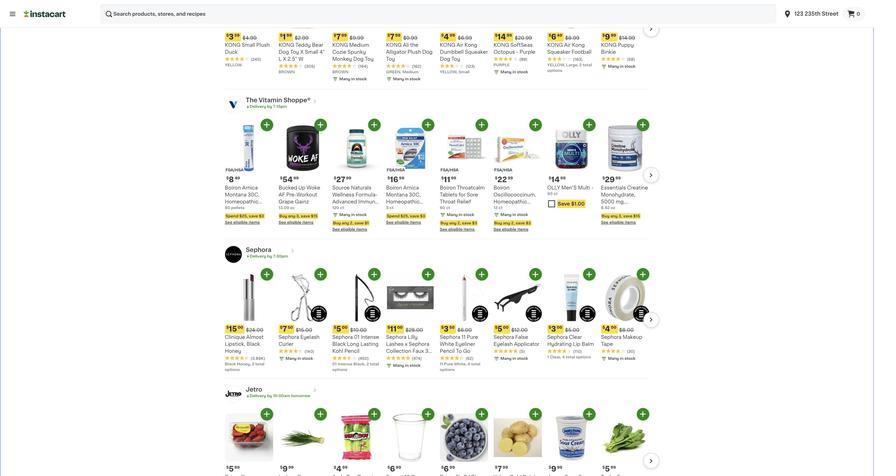 Task type: vqa. For each thing, say whether or not it's contained in the screenshot.
$9.99
yes



Task type: locate. For each thing, give the bounding box(es) containing it.
3 by from the top
[[267, 394, 272, 398]]

0 horizontal spatial eyelash
[[301, 335, 320, 340]]

1 brown from the left
[[279, 70, 295, 74]]

0 horizontal spatial buy any 3, save $15 see eligible items
[[279, 214, 318, 224]]

3 fsa/hsa from the left
[[441, 168, 459, 172]]

see for 11
[[440, 228, 448, 231]]

medium for kong
[[349, 43, 369, 48]]

toy down dumbbell
[[452, 57, 461, 62]]

buy any 2, save $3 see eligible items inside the product group
[[494, 221, 531, 231]]

$ inside '$9.99 original price: $14.99' element
[[603, 34, 605, 37]]

1 3, from the left
[[296, 214, 300, 218]]

2 $15 from the left
[[634, 214, 641, 218]]

any inside buy any 2, save $1 see eligible items
[[342, 221, 349, 225]]

0 vertical spatial intense
[[361, 335, 379, 340]]

homeopathic down oscillococcinum,
[[494, 199, 527, 204]]

arnica
[[242, 185, 258, 190], [404, 185, 419, 190]]

toy for kong air kong dumbbell squeaker dog toy
[[452, 57, 461, 62]]

2 arnica from the left
[[404, 185, 419, 190]]

1 horizontal spatial $ 5 00
[[495, 325, 509, 333]]

11 inside sephora 11 pure white eyeliner pencil to go
[[462, 335, 466, 340]]

2 item carousel region from the top
[[215, 119, 659, 236]]

(474)
[[412, 357, 422, 361]]

2 kong from the left
[[279, 43, 294, 48]]

kong for kong medium cozie spunky monkey dog toy
[[333, 43, 348, 48]]

1 spend $25, save $3 see eligible items from the left
[[225, 214, 264, 224]]

any for 29
[[611, 214, 618, 218]]

monohydrate,
[[601, 192, 636, 197]]

delivery down the the
[[250, 105, 266, 109]]

1 horizontal spatial $ 6 99
[[442, 465, 455, 473]]

1 $7.99 original price: $9.99 element from the left
[[333, 33, 381, 42]]

plush down the
[[408, 50, 421, 55]]

toy for kong ali the alligator plush dog toy
[[386, 57, 395, 62]]

4 kong from the left
[[386, 43, 402, 48]]

2 $7.99 original price: $9.99 element from the left
[[386, 33, 435, 42]]

buy down 120
[[333, 221, 341, 225]]

flu-
[[526, 206, 535, 211]]

1 $ 6 99 from the left
[[388, 465, 401, 473]]

stock down (30)
[[625, 357, 636, 361]]

1 horizontal spatial intense
[[361, 335, 379, 340]]

lasting
[[361, 342, 379, 347]]

many in stock down boiron throatcalm tablets for sore throat relief 60 ct
[[447, 213, 475, 217]]

1 vertical spatial 14
[[552, 176, 560, 183]]

4"
[[320, 50, 325, 55]]

dog inside kong teddy bear dog toy x small 4" l x 2.5" w
[[279, 50, 289, 55]]

by for $15.00
[[267, 254, 272, 258]]

homeopathic up 3 ct on the top left
[[386, 199, 420, 204]]

00 for sephora lilly lashes x sephora collection faux 3d lashes beverly drive
[[398, 326, 403, 330]]

buy any 3, save $15 see eligible items down gainz
[[279, 214, 318, 224]]

homeopathic for 16
[[386, 199, 420, 204]]

black down honey
[[225, 363, 236, 366]]

1 left $2.99
[[283, 33, 286, 41]]

0 horizontal spatial small
[[242, 43, 255, 48]]

(162)
[[412, 65, 422, 69]]

3 item carousel region from the top
[[215, 268, 659, 376]]

options inside black honey, 2 total options
[[225, 368, 240, 372]]

kong up alligator at the left of the page
[[386, 43, 402, 48]]

sore
[[467, 192, 478, 197]]

$1.99 original price: $2.99 element
[[279, 33, 327, 42]]

total down football
[[583, 63, 592, 67]]

see down the 60
[[440, 228, 448, 231]]

2 vertical spatial small
[[459, 70, 470, 74]]

applicator
[[514, 342, 540, 347]]

1 horizontal spatial oz
[[611, 206, 616, 210]]

99 inside $ 11 99
[[451, 176, 457, 180]]

4 00 from the left
[[503, 326, 509, 330]]

50 inside $ 3 50
[[450, 326, 455, 330]]

arnica up pellets in the left top of the page
[[242, 185, 258, 190]]

any for 22
[[503, 221, 511, 225]]

lip
[[573, 342, 581, 347]]

in down the kong puppy binkie
[[620, 65, 624, 69]]

3 2, from the left
[[512, 221, 515, 225]]

2 spend $25, save $3 see eligible items from the left
[[386, 214, 426, 224]]

drive
[[386, 363, 399, 368]]

2 delivery from the top
[[250, 254, 266, 258]]

toy up (164)
[[365, 57, 374, 62]]

1 delivery from the top
[[250, 105, 266, 109]]

toy up 2.5"
[[290, 50, 299, 55]]

1 $ 5 00 from the left
[[334, 325, 348, 333]]

1 horizontal spatial pencil
[[440, 349, 455, 354]]

many for sephora false eyelash applicator
[[501, 357, 512, 361]]

dog down spunky
[[354, 57, 364, 62]]

Search field
[[101, 4, 777, 24]]

in for boiron oscillococcinum, homeopathic medicine for flu- like symptoms
[[513, 213, 516, 217]]

01 down kohl
[[333, 363, 337, 366]]

sephora up curler
[[279, 335, 299, 340]]

montana inside boiron arnica montana 30c, homeopathic medicine for pain relief medicine
[[225, 192, 247, 197]]

0 vertical spatial $ 14 99
[[495, 33, 512, 41]]

1 horizontal spatial $7.99 original price: $9.99 element
[[386, 33, 435, 42]]

eyelash inside the sephora false eyelash applicator
[[494, 342, 513, 347]]

2 lashes from the top
[[386, 356, 404, 361]]

kong for kong small plush duck
[[225, 43, 241, 48]]

dumbbell
[[440, 50, 464, 55]]

1 horizontal spatial $25,
[[401, 214, 409, 218]]

$ 5 00 inside the '$5.00 original price: $12.00' element
[[495, 325, 509, 333]]

0 horizontal spatial $25,
[[239, 214, 248, 218]]

2 horizontal spatial black
[[333, 342, 346, 347]]

fsa/hsa for 11
[[441, 168, 459, 172]]

99 inside $ 29 99
[[616, 176, 621, 180]]

11 inside 'element'
[[390, 325, 397, 333]]

sephora for sephora lilly lashes x sephora collection faux 3d lashes beverly drive
[[386, 335, 407, 340]]

0 horizontal spatial $ 5 99
[[226, 465, 240, 473]]

8 kong from the left
[[601, 43, 617, 48]]

small down $4.99 at the left top
[[242, 43, 255, 48]]

any down unflavored at top right
[[611, 214, 618, 218]]

1 horizontal spatial 30c,
[[409, 192, 421, 197]]

0 horizontal spatial squeaker
[[465, 50, 488, 55]]

6 kong from the left
[[494, 43, 510, 48]]

1 by from the top
[[267, 105, 272, 109]]

1 horizontal spatial buy any 2, save $3 see eligible items
[[494, 221, 531, 231]]

1 horizontal spatial 3,
[[619, 214, 623, 218]]

1 $25, from the left
[[239, 214, 248, 218]]

$14.99 original price: $20.99 element
[[494, 33, 542, 42]]

$10.00
[[350, 328, 367, 333]]

many down "12 ct"
[[501, 213, 512, 217]]

2 pencil from the left
[[440, 349, 455, 354]]

fsa/hsa up $ 8 49
[[226, 168, 244, 172]]

boiron inside boiron throatcalm tablets for sore throat relief 60 ct
[[440, 185, 456, 190]]

$ 7 99 for kong ali the alligator plush dog toy
[[388, 33, 401, 41]]

0 horizontal spatial 2,
[[350, 221, 354, 225]]

1 boiron from the left
[[225, 185, 241, 190]]

1 30c, from the left
[[248, 192, 260, 197]]

0 horizontal spatial 50
[[288, 326, 293, 330]]

0 horizontal spatial 2
[[252, 363, 255, 366]]

lashes up the collection
[[386, 342, 404, 347]]

$ inside $ 6 49
[[549, 34, 552, 37]]

2, for 11
[[458, 221, 461, 225]]

delivery for $24.00
[[250, 254, 266, 258]]

3d
[[426, 349, 433, 354]]

6 00 from the left
[[611, 326, 617, 330]]

1 fsa/hsa from the left
[[226, 168, 244, 172]]

2 30c, from the left
[[409, 192, 421, 197]]

items down boiron arnica montana 30c, homeopathic medicine for pain relief medicine
[[249, 221, 260, 224]]

air down '$8.99'
[[565, 43, 571, 48]]

0 vertical spatial yellow,
[[548, 63, 566, 67]]

add image
[[263, 121, 271, 129], [316, 121, 325, 129], [370, 121, 379, 129], [424, 121, 433, 129], [585, 121, 594, 129], [639, 121, 648, 129], [263, 270, 271, 279], [424, 270, 433, 279], [531, 270, 540, 279], [639, 270, 648, 279], [263, 410, 271, 419], [316, 410, 325, 419], [370, 410, 379, 419], [585, 410, 594, 419]]

11 inside 11 pure white, 6 total options
[[440, 363, 443, 366]]

1 buy any 2, save $3 see eligible items from the left
[[440, 221, 478, 231]]

item carousel region containing 15
[[215, 268, 659, 376]]

$
[[226, 34, 229, 37], [280, 34, 283, 37], [334, 34, 337, 37], [388, 34, 390, 37], [442, 34, 444, 37], [495, 34, 498, 37], [549, 34, 552, 37], [603, 34, 605, 37], [226, 176, 229, 180], [280, 176, 283, 180], [334, 176, 337, 180], [388, 176, 390, 180], [442, 176, 444, 180], [495, 176, 498, 180], [549, 176, 552, 180], [603, 176, 605, 180], [226, 326, 229, 330], [280, 326, 283, 330], [334, 326, 337, 330], [388, 326, 390, 330], [442, 326, 444, 330], [495, 326, 498, 330], [549, 326, 552, 330], [603, 326, 605, 330], [226, 466, 229, 469], [280, 466, 283, 469], [334, 466, 337, 469], [388, 466, 390, 469], [442, 466, 444, 469], [495, 466, 498, 469], [549, 466, 552, 469], [603, 466, 605, 469]]

11
[[444, 176, 451, 183], [390, 325, 397, 333], [462, 335, 466, 340], [440, 363, 443, 366]]

1 kong from the left
[[465, 43, 478, 48]]

1 horizontal spatial eyelash
[[494, 342, 513, 347]]

$ inside "$ 11 00"
[[388, 326, 390, 330]]

pre-
[[287, 192, 297, 197]]

kong puppy binkie
[[601, 43, 634, 55]]

in for source naturals wellness formula- advanced immune support
[[352, 213, 355, 217]]

see for 29
[[601, 221, 609, 224]]

99 inside '$9.99 original price: $14.99' element
[[611, 34, 617, 37]]

dog for kong ali the alligator plush dog toy
[[423, 50, 433, 55]]

total inside yellow, large, 2 total options
[[583, 63, 592, 67]]

to
[[456, 349, 462, 354]]

2 by from the top
[[267, 254, 272, 258]]

product group containing 27
[[333, 119, 381, 232]]

pure up 'eyeliner'
[[467, 335, 478, 340]]

1 arnica from the left
[[242, 185, 258, 190]]

many down the collection
[[393, 364, 404, 368]]

x
[[301, 50, 304, 55], [283, 57, 286, 62]]

item carousel region containing 8
[[215, 119, 659, 236]]

2 $ 5 00 from the left
[[495, 325, 509, 333]]

4 item carousel region from the top
[[215, 408, 659, 476]]

1 vertical spatial yellow,
[[440, 70, 458, 74]]

the
[[246, 98, 257, 103]]

1 horizontal spatial montana
[[386, 192, 408, 197]]

11 pure white, 6 total options
[[440, 363, 481, 372]]

dog inside kong ali the alligator plush dog toy
[[423, 50, 433, 55]]

None search field
[[101, 4, 777, 24]]

ct right 120
[[340, 206, 344, 210]]

0 horizontal spatial buy any 2, save $3 see eligible items
[[440, 221, 478, 231]]

$ inside $ 16 99
[[388, 176, 390, 180]]

kong for kong air kong dumbbell squeaker dog toy
[[440, 43, 456, 48]]

$4.99
[[243, 36, 257, 41]]

$9.99 for medium
[[350, 36, 364, 41]]

1 horizontal spatial $15
[[634, 214, 641, 218]]

1 vertical spatial lashes
[[386, 356, 404, 361]]

2 squeaker from the left
[[548, 50, 571, 55]]

stock down (5)
[[517, 357, 528, 361]]

1 squeaker from the left
[[465, 50, 488, 55]]

1 horizontal spatial 01
[[354, 335, 360, 340]]

1 kong from the left
[[225, 43, 241, 48]]

30c, inside the boiron arnica montana 30c, homeopathic medicine for pain relief
[[409, 192, 421, 197]]

0 horizontal spatial black
[[225, 363, 236, 366]]

black
[[247, 342, 260, 347], [333, 342, 346, 347], [225, 363, 236, 366]]

4 fsa/hsa from the left
[[495, 168, 513, 172]]

1 vertical spatial plush
[[408, 50, 421, 55]]

montana inside the boiron arnica montana 30c, homeopathic medicine for pain relief
[[386, 192, 408, 197]]

1 horizontal spatial relief
[[386, 213, 401, 218]]

01 down $10.00
[[354, 335, 360, 340]]

2
[[580, 63, 582, 67], [252, 363, 255, 366], [367, 363, 369, 366]]

2 $9.99 from the left
[[404, 36, 418, 41]]

ct inside boiron throatcalm tablets for sore throat relief 60 ct
[[446, 206, 450, 210]]

l
[[279, 57, 282, 62]]

2, left $1
[[350, 221, 354, 225]]

items down unflavored at top right
[[625, 221, 636, 224]]

0 horizontal spatial $7.99 original price: $9.99 element
[[333, 33, 381, 42]]

0 vertical spatial 1
[[283, 33, 286, 41]]

pure inside sephora 11 pure white eyeliner pencil to go
[[467, 335, 478, 340]]

brown
[[279, 70, 295, 74], [333, 70, 349, 74]]

product group containing 15
[[225, 268, 273, 373]]

black,
[[354, 363, 366, 366]]

squeaker up (123)
[[465, 50, 488, 55]]

item carousel region containing 5
[[215, 408, 659, 476]]

intense left the black,
[[338, 363, 353, 366]]

1 buy any 3, save $15 see eligible items from the left
[[279, 214, 318, 224]]

toy down alligator at the left of the page
[[386, 57, 395, 62]]

air inside kong air kong squeaker football
[[565, 43, 571, 48]]

12 ct
[[494, 206, 503, 210]]

2 $25, from the left
[[401, 214, 409, 218]]

99 inside $ 27 99
[[346, 176, 352, 180]]

1 $ 5 99 from the left
[[226, 465, 240, 473]]

bucked
[[279, 185, 297, 190]]

spend $25, save $3 see eligible items
[[225, 214, 264, 224], [386, 214, 426, 224]]

$4.00 original price: $8.00 element
[[601, 325, 650, 334]]

air inside kong air kong dumbbell squeaker dog toy
[[457, 43, 464, 48]]

clear
[[569, 335, 582, 340]]

pure inside 11 pure white, 6 total options
[[444, 363, 454, 366]]

1 montana from the left
[[225, 192, 247, 197]]

1
[[283, 33, 286, 41], [548, 356, 549, 359]]

2 homeopathic from the left
[[386, 199, 420, 204]]

kong down $ 1 99
[[279, 43, 294, 48]]

3, for 54
[[296, 214, 300, 218]]

save $1.00
[[558, 201, 585, 206]]

kong ali the alligator plush dog toy
[[386, 43, 433, 62]]

kong for kong teddy bear dog toy x small 4" l x 2.5" w
[[279, 43, 294, 48]]

stock up $1
[[356, 213, 367, 217]]

$ 5 00
[[334, 325, 348, 333], [495, 325, 509, 333]]

49 for 6
[[557, 34, 563, 37]]

af
[[279, 192, 285, 197]]

2 boiron from the left
[[386, 185, 402, 190]]

00 right 15
[[238, 326, 243, 330]]

stock down boiron throatcalm tablets for sore throat relief 60 ct
[[464, 213, 475, 217]]

kong down $6.99
[[465, 43, 478, 48]]

4 boiron from the left
[[494, 185, 510, 190]]

buy any 3, save $15 see eligible items down unflavored at top right
[[601, 214, 641, 224]]

2 horizontal spatial homeopathic
[[494, 199, 527, 204]]

see inside buy any 2, save $1 see eligible items
[[333, 228, 340, 231]]

$6.00
[[458, 328, 472, 333]]

50 inside $ 7 50 $15.00 sephora eyelash curler
[[288, 326, 293, 330]]

0 horizontal spatial $9.99
[[350, 36, 364, 41]]

kong down $ 6 49
[[548, 43, 563, 48]]

3, for 29
[[619, 214, 623, 218]]

medicine inside boiron oscillococcinum, homeopathic medicine for flu- like symptoms
[[494, 206, 517, 211]]

0 horizontal spatial intense
[[338, 363, 353, 366]]

00 for sephora false eyelash applicator
[[503, 326, 509, 330]]

1 item carousel region from the top
[[215, 0, 659, 86]]

oz
[[290, 206, 295, 210], [611, 206, 616, 210]]

pain inside the boiron arnica montana 30c, homeopathic medicine for pain relief
[[418, 206, 429, 211]]

$ inside $ 7 50 $15.00 sephora eyelash curler
[[280, 326, 283, 330]]

air
[[457, 43, 464, 48], [565, 43, 571, 48]]

3 00 from the left
[[398, 326, 403, 330]]

save for 54
[[301, 214, 310, 218]]

for right pellets in the left top of the page
[[249, 206, 256, 211]]

items
[[249, 221, 260, 224], [303, 221, 314, 224], [410, 221, 421, 224], [625, 221, 636, 224], [356, 228, 368, 231], [464, 228, 475, 231], [518, 228, 529, 231]]

2 montana from the left
[[386, 192, 408, 197]]

2 vertical spatial delivery
[[250, 394, 266, 398]]

pain for 16
[[418, 206, 429, 211]]

1 vertical spatial intense
[[338, 363, 353, 366]]

sephora up hydrating
[[548, 335, 568, 340]]

1 horizontal spatial brown
[[333, 70, 349, 74]]

1 vertical spatial 01
[[333, 363, 337, 366]]

49 inside $ 8 49
[[235, 176, 240, 180]]

1 oz from the left
[[290, 206, 295, 210]]

support
[[333, 206, 352, 211]]

kong inside kong air kong dumbbell squeaker dog toy
[[465, 43, 478, 48]]

sephora 01 intense black long lasting kohl pencil
[[333, 335, 379, 354]]

0 horizontal spatial medium
[[349, 43, 369, 48]]

oz right the 13.09
[[290, 206, 295, 210]]

many in stock down the green, medium
[[393, 77, 421, 81]]

eligible down the 13.09
[[287, 221, 302, 224]]

options down the white,
[[440, 368, 455, 372]]

spend
[[226, 214, 239, 218], [387, 214, 400, 218]]

toy inside kong medium cozie spunky monkey dog toy
[[365, 57, 374, 62]]

ct right 90 on the right top
[[554, 192, 558, 196]]

29
[[605, 176, 615, 183]]

homeopathic
[[225, 199, 259, 204], [386, 199, 420, 204], [494, 199, 527, 204]]

49 for 8
[[235, 176, 240, 180]]

small for kong
[[242, 43, 255, 48]]

dog for kong air kong dumbbell squeaker dog toy
[[440, 57, 450, 62]]

sephora for sephora 01 intense black long lasting kohl pencil
[[333, 335, 353, 340]]

many down purple
[[501, 70, 512, 74]]

$4.99 original price: $6.99 element
[[440, 33, 488, 42]]

kong for kong puppy binkie
[[601, 43, 617, 48]]

0 button
[[843, 7, 866, 21]]

1 vertical spatial 1
[[548, 356, 549, 359]]

0 vertical spatial plush
[[257, 43, 270, 48]]

2 horizontal spatial $ 7 99
[[495, 465, 508, 473]]

the vitamin shoppe® image
[[225, 96, 242, 113]]

1 vertical spatial x
[[283, 57, 286, 62]]

any for 54
[[288, 214, 296, 218]]

2 fsa/hsa from the left
[[387, 168, 405, 172]]

sephora image
[[225, 246, 242, 263]]

boiron inside boiron arnica montana 30c, homeopathic medicine for pain relief medicine
[[225, 185, 241, 190]]

7 kong from the left
[[548, 43, 563, 48]]

in
[[620, 65, 624, 69], [513, 70, 516, 74], [352, 77, 355, 81], [405, 77, 409, 81], [352, 213, 355, 217], [459, 213, 463, 217], [513, 213, 516, 217], [298, 357, 301, 361], [513, 357, 516, 361], [620, 357, 624, 361], [405, 364, 409, 368]]

men's
[[562, 185, 577, 190]]

fsa/hsa for 22
[[495, 168, 513, 172]]

ct right 12
[[499, 206, 503, 210]]

1 pencil from the left
[[345, 349, 360, 354]]

2 inside 01 intense black, 2 total options
[[367, 363, 369, 366]]

3 for $ 3 00 $5.00 sephora clear hydrating lip balm
[[552, 325, 557, 333]]

1 horizontal spatial pain
[[418, 206, 429, 211]]

3 kong from the left
[[333, 43, 348, 48]]

2 oz from the left
[[611, 206, 616, 210]]

options down honey,
[[225, 368, 240, 372]]

kong inside kong air kong squeaker football
[[572, 43, 585, 48]]

any down support
[[342, 221, 349, 225]]

60
[[440, 206, 445, 210]]

1 horizontal spatial 50
[[450, 326, 455, 330]]

$ 6 99
[[388, 465, 401, 473], [442, 465, 455, 473]]

in down the green, medium
[[405, 77, 409, 81]]

kong up duck
[[225, 43, 241, 48]]

kong inside kong teddy bear dog toy x small 4" l x 2.5" w
[[279, 43, 294, 48]]

0 horizontal spatial $ 5 00
[[334, 325, 348, 333]]

options inside yellow, large, 2 total options
[[548, 69, 563, 73]]

2, inside buy any 2, save $1 see eligible items
[[350, 221, 354, 225]]

2 00 from the left
[[342, 326, 348, 330]]

items for 27
[[356, 228, 368, 231]]

boiron for 8
[[225, 185, 241, 190]]

boiron down 16 at the left of the page
[[386, 185, 402, 190]]

12
[[494, 206, 498, 210]]

softseas
[[511, 43, 533, 48]]

00 left the $12.00
[[503, 326, 509, 330]]

1 00 from the left
[[238, 326, 243, 330]]

2 horizontal spatial relief
[[457, 199, 471, 204]]

sephora for sephora
[[246, 247, 272, 253]]

pain left the 13.09
[[257, 206, 268, 211]]

air for 6
[[565, 43, 571, 48]]

see down 'like'
[[494, 228, 501, 231]]

kong inside the kong puppy binkie
[[601, 43, 617, 48]]

jetro image
[[225, 386, 242, 403]]

$9.99
[[350, 36, 364, 41], [404, 36, 418, 41]]

0 horizontal spatial $ 4 99
[[334, 465, 348, 473]]

many in stock down beverly
[[393, 364, 421, 368]]

00 inside $ 15 00 $24.00 clinique almost lipstick, black honey
[[238, 326, 243, 330]]

the vitamin shoppe®
[[246, 98, 311, 103]]

buy any 2, save $3 see eligible items down the 60
[[440, 221, 478, 231]]

spend $25, save $3 see eligible items down 3 ct on the top left
[[386, 214, 426, 224]]

save
[[249, 214, 258, 218], [301, 214, 310, 218], [410, 214, 420, 218], [624, 214, 633, 218], [355, 221, 364, 225], [462, 221, 472, 225], [516, 221, 525, 225]]

0 horizontal spatial pure
[[444, 363, 454, 366]]

2 vertical spatial by
[[267, 394, 272, 398]]

boiron inside the boiron arnica montana 30c, homeopathic medicine for pain relief
[[386, 185, 402, 190]]

$ inside $14.99 original price: $20.99 element
[[495, 34, 498, 37]]

2 50 from the left
[[450, 326, 455, 330]]

dog for kong medium cozie spunky monkey dog toy
[[354, 57, 364, 62]]

in for sephora false eyelash applicator
[[513, 357, 516, 361]]

2 2, from the left
[[458, 221, 461, 225]]

kong teddy bear dog toy x small 4" l x 2.5" w
[[279, 43, 325, 62]]

brown down monkey
[[333, 70, 349, 74]]

arnica inside the boiron arnica montana 30c, homeopathic medicine for pain relief
[[404, 185, 419, 190]]

small for yellow,
[[459, 70, 470, 74]]

total inside black honey, 2 total options
[[255, 363, 265, 366]]

save inside buy any 2, save $1 see eligible items
[[355, 221, 364, 225]]

5 00 from the left
[[557, 326, 563, 330]]

00 inside "$ 11 00"
[[398, 326, 403, 330]]

sephora inside sephora makeup tape
[[601, 335, 622, 340]]

9
[[605, 33, 611, 41], [283, 465, 288, 473], [552, 465, 557, 473]]

items inside buy any 2, save $1 see eligible items
[[356, 228, 368, 231]]

2 3, from the left
[[619, 214, 623, 218]]

1 horizontal spatial 49
[[557, 34, 563, 37]]

2,
[[350, 221, 354, 225], [458, 221, 461, 225], [512, 221, 515, 225]]

tablets
[[440, 192, 458, 197]]

1 50 from the left
[[288, 326, 293, 330]]

5000
[[601, 199, 615, 204]]

0 horizontal spatial -
[[517, 50, 519, 55]]

$ inside $ 1 99
[[280, 34, 283, 37]]

0 horizontal spatial homeopathic
[[225, 199, 259, 204]]

3 delivery from the top
[[250, 394, 266, 398]]

2 brown from the left
[[333, 70, 349, 74]]

2 inside black honey, 2 total options
[[252, 363, 255, 366]]

0 horizontal spatial $ 14 99
[[495, 33, 512, 41]]

2 air from the left
[[565, 43, 571, 48]]

$ inside $ 11 99
[[442, 176, 444, 180]]

11 for $ 11 00
[[390, 325, 397, 333]]

1 vertical spatial pure
[[444, 363, 454, 366]]

toy inside kong air kong dumbbell squeaker dog toy
[[452, 57, 461, 62]]

for left the sore
[[459, 192, 466, 197]]

many in stock for sephora eyelash curler
[[286, 357, 313, 361]]

2 down (163)
[[580, 63, 582, 67]]

14 up octopus
[[498, 33, 506, 41]]

$3.50 original price: $6.00 element
[[440, 325, 488, 334]]

items down $1
[[356, 228, 368, 231]]

many in stock down flu-
[[501, 213, 528, 217]]

0 vertical spatial small
[[242, 43, 255, 48]]

many for kong puppy binkie
[[608, 65, 620, 69]]

eyelash down $15.00
[[301, 335, 320, 340]]

1 air from the left
[[457, 43, 464, 48]]

yellow, left large,
[[548, 63, 566, 67]]

sephora inside $ 7 50 $15.00 sephora eyelash curler
[[279, 335, 299, 340]]

small inside kong small plush duck
[[242, 43, 255, 48]]

2, down boiron throatcalm tablets for sore throat relief 60 ct
[[458, 221, 461, 225]]

1 vertical spatial eyelash
[[494, 342, 513, 347]]

0 vertical spatial 14
[[498, 33, 506, 41]]

2 buy any 3, save $15 see eligible items from the left
[[601, 214, 641, 224]]

2 pain from the left
[[418, 206, 429, 211]]

item carousel region
[[215, 0, 659, 86], [215, 119, 659, 236], [215, 268, 659, 376], [215, 408, 659, 476]]

0 vertical spatial 49
[[557, 34, 563, 37]]

2 buy any 2, save $3 see eligible items from the left
[[494, 221, 531, 231]]

0 vertical spatial delivery
[[250, 105, 266, 109]]

7
[[337, 33, 341, 41], [390, 33, 395, 41], [283, 325, 287, 333], [498, 465, 502, 473]]

0 vertical spatial eyelash
[[301, 335, 320, 340]]

1 horizontal spatial plush
[[408, 50, 421, 55]]

1 $15 from the left
[[311, 214, 318, 218]]

yellow, down dumbbell
[[440, 70, 458, 74]]

$7.99 original price: $9.99 element up the
[[386, 33, 435, 42]]

1 horizontal spatial medium
[[403, 70, 419, 74]]

5 kong from the left
[[440, 43, 456, 48]]

1 $9.99 from the left
[[350, 36, 364, 41]]

00 left $10.00
[[342, 326, 348, 330]]

save $1.00 button
[[548, 198, 596, 211]]

1 vertical spatial $ 14 99
[[549, 176, 566, 183]]

1 horizontal spatial 2,
[[458, 221, 461, 225]]

1 pain from the left
[[257, 206, 268, 211]]

0 horizontal spatial air
[[457, 43, 464, 48]]

$14.99
[[619, 36, 636, 41]]

product group containing 14
[[548, 119, 596, 211]]

sephora inside sephora 11 pure white eyeliner pencil to go
[[440, 335, 461, 340]]

ct for 22
[[499, 206, 503, 210]]

items for 29
[[625, 221, 636, 224]]

1 2, from the left
[[350, 221, 354, 225]]

1 horizontal spatial $9.99
[[404, 36, 418, 41]]

2 kong from the left
[[572, 43, 585, 48]]

1 spend from the left
[[226, 214, 239, 218]]

items for 22
[[518, 228, 529, 231]]

kong for kong air kong squeaker football
[[548, 43, 563, 48]]

eyeliner
[[456, 342, 475, 347]]

buy down 'like'
[[495, 221, 502, 225]]

options for 15
[[225, 368, 240, 372]]

2 horizontal spatial 2
[[580, 63, 582, 67]]

relief inside the boiron arnica montana 30c, homeopathic medicine for pain relief
[[386, 213, 401, 218]]

buy for 27
[[333, 221, 341, 225]]

product group
[[225, 119, 273, 225], [279, 119, 327, 225], [333, 119, 381, 232], [386, 119, 435, 225], [440, 119, 488, 232], [494, 119, 542, 232], [548, 119, 596, 211], [601, 119, 650, 225], [225, 268, 273, 373], [279, 268, 327, 362], [333, 268, 381, 373], [386, 268, 435, 369], [440, 268, 488, 373], [494, 268, 542, 362], [548, 268, 596, 360], [601, 268, 650, 362], [225, 408, 273, 476], [279, 408, 327, 476], [333, 408, 381, 476], [386, 408, 435, 476], [440, 408, 488, 476], [494, 408, 542, 476], [548, 408, 596, 476], [601, 408, 650, 476]]

pain inside boiron arnica montana 30c, homeopathic medicine for pain relief medicine
[[257, 206, 268, 211]]

$ 14 99
[[495, 33, 512, 41], [549, 176, 566, 183]]

0 horizontal spatial 01
[[333, 363, 337, 366]]

for up symptoms
[[518, 206, 525, 211]]

1 horizontal spatial $ 4 99
[[442, 33, 455, 41]]

stock down (474)
[[410, 364, 421, 368]]

in for sephora makeup tape
[[620, 357, 624, 361]]

1 homeopathic from the left
[[225, 199, 259, 204]]

homeopathic up pellets in the left top of the page
[[225, 199, 259, 204]]

add image
[[478, 121, 486, 129], [531, 121, 540, 129], [316, 270, 325, 279], [370, 270, 379, 279], [478, 270, 486, 279], [585, 270, 594, 279], [424, 410, 433, 419], [478, 410, 486, 419], [531, 410, 540, 419], [639, 410, 648, 419]]

kong inside the kong softseas octopus - purple
[[494, 43, 510, 48]]

0 vertical spatial x
[[301, 50, 304, 55]]

total inside 01 intense black, 2 total options
[[370, 363, 379, 366]]

boiron inside boiron oscillococcinum, homeopathic medicine for flu- like symptoms
[[494, 185, 510, 190]]

many in stock for source naturals wellness formula- advanced immune support
[[340, 213, 367, 217]]

$ 1 99
[[280, 33, 292, 41]]

1 vertical spatial by
[[267, 254, 272, 258]]

toy inside kong ali the alligator plush dog toy
[[386, 57, 395, 62]]

yellow, for 6
[[548, 63, 566, 67]]

0 vertical spatial lashes
[[386, 342, 404, 347]]

many down tape
[[608, 357, 620, 361]]

sephora inside sephora 01 intense black long lasting kohl pencil
[[333, 335, 353, 340]]

3 boiron from the left
[[440, 185, 456, 190]]

$7.50 original price: $15.00 element
[[279, 325, 327, 334]]

any down the 13.09
[[288, 214, 296, 218]]

homeopathic inside boiron oscillococcinum, homeopathic medicine for flu- like symptoms
[[494, 199, 527, 204]]

1 horizontal spatial spend
[[387, 214, 400, 218]]

0 horizontal spatial $15
[[311, 214, 318, 218]]

$ 9 99 inside '$9.99 original price: $14.99' element
[[603, 33, 617, 41]]

2.5"
[[288, 57, 298, 62]]

medium inside kong medium cozie spunky monkey dog toy
[[349, 43, 369, 48]]

0 horizontal spatial 3,
[[296, 214, 300, 218]]

1 horizontal spatial $ 14 99
[[549, 176, 566, 183]]

0 horizontal spatial pain
[[257, 206, 268, 211]]

eyelash inside $ 7 50 $15.00 sephora eyelash curler
[[301, 335, 320, 340]]

$15 down workout
[[311, 214, 318, 218]]

1 horizontal spatial black
[[247, 342, 260, 347]]

see for 22
[[494, 228, 501, 231]]

0 vertical spatial -
[[517, 50, 519, 55]]

49 inside $ 6 49
[[557, 34, 563, 37]]

$ 5 00 for $10.00
[[334, 325, 348, 333]]

see for 27
[[333, 228, 340, 231]]

intense
[[361, 335, 379, 340], [338, 363, 353, 366]]

3
[[229, 33, 234, 41], [386, 206, 389, 210], [444, 325, 449, 333], [552, 325, 557, 333]]

$15 down essentials creatine monohydrate, 5000 mg, unflavored
[[634, 214, 641, 218]]

0 vertical spatial medium
[[349, 43, 369, 48]]

00 left $28.00
[[398, 326, 403, 330]]

$15 for 29
[[634, 214, 641, 218]]

relief inside boiron throatcalm tablets for sore throat relief 60 ct
[[457, 199, 471, 204]]

items down symptoms
[[518, 228, 529, 231]]

50
[[288, 326, 293, 330], [450, 326, 455, 330]]

many down throat
[[447, 213, 458, 217]]

in down beverly
[[405, 364, 409, 368]]

50 left $15.00
[[288, 326, 293, 330]]

3 homeopathic from the left
[[494, 199, 527, 204]]

0 horizontal spatial montana
[[225, 192, 247, 197]]

product group containing 29
[[601, 119, 650, 225]]

7 inside $ 7 50 $15.00 sephora eyelash curler
[[283, 325, 287, 333]]

eligible down unflavored at top right
[[610, 221, 624, 224]]

1 vertical spatial medium
[[403, 70, 419, 74]]

many in stock down purple
[[501, 70, 528, 74]]

buy for 54
[[280, 214, 287, 218]]

14 up olly
[[552, 176, 560, 183]]

2 spend from the left
[[387, 214, 400, 218]]

honey
[[225, 349, 241, 354]]

street
[[822, 11, 839, 16]]

1 vertical spatial delivery
[[250, 254, 266, 258]]

see down the 8.82
[[601, 221, 609, 224]]

1 horizontal spatial 9
[[552, 465, 557, 473]]

kong inside kong air kong dumbbell squeaker dog toy
[[440, 43, 456, 48]]

white
[[440, 342, 454, 347]]

pure left the white,
[[444, 363, 454, 366]]

kong for 4
[[465, 43, 478, 48]]

any down throat
[[450, 221, 457, 225]]

save for 22
[[516, 221, 525, 225]]

$7.99 original price: $9.99 element
[[333, 33, 381, 42], [386, 33, 435, 42]]

99 inside $ 54 99
[[294, 176, 299, 180]]

123 235th street
[[795, 11, 839, 16]]

0 horizontal spatial pencil
[[345, 349, 360, 354]]

0 horizontal spatial oz
[[290, 206, 295, 210]]

0 horizontal spatial spend
[[226, 214, 239, 218]]

see down 120
[[333, 228, 340, 231]]

ct for 27
[[340, 206, 344, 210]]



Task type: describe. For each thing, give the bounding box(es) containing it.
1 horizontal spatial 14
[[552, 176, 560, 183]]

kong for kong ali the alligator plush dog toy
[[386, 43, 402, 48]]

99 inside $ 16 99
[[399, 176, 405, 180]]

many for boiron oscillococcinum, homeopathic medicine for flu- like symptoms
[[501, 213, 512, 217]]

boiron oscillococcinum, homeopathic medicine for flu- like symptoms
[[494, 185, 537, 218]]

black inside black honey, 2 total options
[[225, 363, 236, 366]]

medicine down $ 8 49
[[225, 206, 248, 211]]

total for 3
[[566, 356, 575, 359]]

3 for $ 3 50
[[444, 325, 449, 333]]

27
[[337, 176, 346, 183]]

items down the boiron arnica montana 30c, homeopathic medicine for pain relief
[[410, 221, 421, 224]]

delivery for 5
[[250, 394, 266, 398]]

kong air kong dumbbell squeaker dog toy
[[440, 43, 488, 62]]

$25, for 8
[[239, 214, 248, 218]]

(305)
[[305, 65, 315, 69]]

total inside 11 pure white, 6 total options
[[472, 363, 481, 366]]

2 $ 5 99 from the left
[[603, 465, 616, 473]]

for inside boiron oscillococcinum, homeopathic medicine for flu- like symptoms
[[518, 206, 525, 211]]

50 for 3
[[450, 326, 455, 330]]

$1.00
[[572, 201, 585, 206]]

$ 3 50
[[442, 325, 455, 333]]

sephora for sephora 11 pure white eyeliner pencil to go
[[440, 335, 461, 340]]

item carousel region for sephora
[[215, 268, 659, 376]]

- for octopus
[[517, 50, 519, 55]]

- for multi
[[592, 185, 594, 190]]

boiron for 22
[[494, 185, 510, 190]]

7:30pm
[[273, 254, 288, 258]]

$7.99 original price: $9.99 element for medium
[[333, 33, 381, 42]]

medium for green,
[[403, 70, 419, 74]]

stock for sephora eyelash curler
[[302, 357, 313, 361]]

(30)
[[627, 350, 635, 354]]

many in stock for sephora lilly lashes x sephora collection faux 3d lashes beverly drive
[[393, 364, 421, 368]]

1 123 235th street button from the left
[[780, 4, 843, 24]]

pain for 8
[[257, 206, 268, 211]]

curler
[[279, 342, 294, 347]]

13.09
[[279, 206, 289, 210]]

sephora up faux
[[409, 342, 430, 347]]

$ inside the $5.00 original price: $10.00 element
[[334, 326, 337, 330]]

1 horizontal spatial $ 9 99
[[549, 465, 563, 473]]

go
[[463, 349, 471, 354]]

$2.99
[[295, 36, 309, 41]]

delivery by 7:30pm
[[250, 254, 288, 258]]

many for source naturals wellness formula- advanced immune support
[[340, 213, 351, 217]]

honey,
[[237, 363, 251, 366]]

$5.00 original price: $10.00 element
[[333, 325, 381, 334]]

stock for sephora false eyelash applicator
[[517, 357, 528, 361]]

eligible for 11
[[449, 228, 463, 231]]

pencil inside sephora 01 intense black long lasting kohl pencil
[[345, 349, 360, 354]]

kong for 6
[[572, 43, 585, 48]]

$11.00 original price: $28.00 element
[[386, 325, 435, 334]]

$25, for 16
[[401, 214, 409, 218]]

monkey
[[333, 57, 352, 62]]

see down 3 ct on the top left
[[386, 221, 394, 224]]

$ 29 99
[[603, 176, 621, 183]]

2 $ 6 99 from the left
[[442, 465, 455, 473]]

creatine
[[628, 185, 649, 190]]

$ inside $ 15 00 $24.00 clinique almost lipstick, black honey
[[226, 326, 229, 330]]

brown for 7
[[333, 70, 349, 74]]

many for boiron throatcalm tablets for sore throat relief
[[447, 213, 458, 217]]

1 horizontal spatial 1
[[548, 356, 549, 359]]

yellow, small
[[440, 70, 470, 74]]

$ inside $ 4 00
[[603, 326, 605, 330]]

plush inside kong small plush duck
[[257, 43, 270, 48]]

(163)
[[574, 58, 583, 62]]

duck
[[225, 50, 238, 55]]

1 clear, 4 total options
[[548, 356, 591, 359]]

options inside 11 pure white, 6 total options
[[440, 368, 455, 372]]

in down octopus
[[513, 70, 516, 74]]

stock for source naturals wellness formula- advanced immune support
[[356, 213, 367, 217]]

(123)
[[466, 65, 475, 69]]

sephora lilly lashes x sephora collection faux 3d lashes beverly drive
[[386, 335, 433, 368]]

$ inside $4.99 original price: $6.99 element
[[442, 34, 444, 37]]

22
[[498, 176, 507, 183]]

80 pellets
[[225, 206, 245, 210]]

many in stock for kong puppy binkie
[[608, 65, 636, 69]]

product group containing 22
[[494, 119, 542, 232]]

brown for 1
[[279, 70, 295, 74]]

(5)
[[520, 350, 525, 354]]

sephora for sephora false eyelash applicator
[[494, 335, 514, 340]]

10:00am
[[273, 394, 290, 398]]

$ inside $ 8 49
[[226, 176, 229, 180]]

buy any 2, save $3 see eligible items for 22
[[494, 221, 531, 231]]

sephora 11 pure white eyeliner pencil to go
[[440, 335, 478, 354]]

sephora inside $ 3 00 $5.00 sephora clear hydrating lip balm
[[548, 335, 568, 340]]

item carousel region containing 3
[[215, 0, 659, 86]]

by for 54
[[267, 105, 272, 109]]

buy for 22
[[495, 221, 502, 225]]

2 horizontal spatial 9
[[605, 33, 611, 41]]

essentials
[[601, 185, 626, 190]]

olly
[[548, 185, 561, 190]]

item carousel region for the vitamin shoppe®
[[215, 119, 659, 236]]

black inside sephora 01 intense black long lasting kohl pencil
[[333, 342, 346, 347]]

options for 6
[[548, 69, 563, 73]]

0 horizontal spatial 9
[[283, 465, 288, 473]]

123
[[795, 11, 804, 16]]

small inside kong teddy bear dog toy x small 4" l x 2.5" w
[[305, 50, 319, 55]]

stock for kong puppy binkie
[[625, 65, 636, 69]]

fsa/hsa for 16
[[387, 168, 405, 172]]

product group containing 8
[[225, 119, 273, 225]]

buy any 2, save $3 see eligible items for 11
[[440, 221, 478, 231]]

2 for 15
[[252, 363, 255, 366]]

16
[[390, 176, 399, 183]]

unflavored
[[601, 206, 628, 211]]

spend for 8
[[226, 214, 239, 218]]

relief for 8
[[225, 213, 239, 218]]

$ inside $ 54 99
[[280, 176, 283, 180]]

1 horizontal spatial x
[[301, 50, 304, 55]]

large,
[[567, 63, 579, 67]]

2, for 27
[[350, 221, 354, 225]]

tape
[[601, 342, 613, 347]]

yellow, large, 2 total options
[[548, 63, 592, 73]]

football
[[572, 50, 592, 55]]

in for sephora eyelash curler
[[298, 357, 301, 361]]

in down monkey
[[352, 77, 355, 81]]

options for 3
[[576, 356, 591, 359]]

$ inside $ 3 00 $5.00 sephora clear hydrating lip balm
[[549, 326, 552, 330]]

eligible for 22
[[502, 228, 517, 231]]

delivery by 10:00am tomorrow
[[250, 394, 311, 398]]

instacart logo image
[[24, 10, 66, 18]]

eligible down the boiron arnica montana 30c, homeopathic medicine for pain relief
[[395, 221, 409, 224]]

save for 29
[[624, 214, 633, 218]]

$ inside $ 27 99
[[334, 176, 337, 180]]

medicine inside the boiron arnica montana 30c, homeopathic medicine for pain relief
[[386, 206, 409, 211]]

0 horizontal spatial 14
[[498, 33, 506, 41]]

product group containing 16
[[386, 119, 435, 225]]

8.82
[[601, 206, 610, 210]]

$ 7 99 for kong medium cozie spunky monkey dog toy
[[334, 33, 347, 41]]

eligible for 27
[[341, 228, 356, 231]]

(164)
[[358, 65, 368, 69]]

$ 14 99 inside $14.99 original price: $20.99 element
[[495, 33, 512, 41]]

naturals
[[351, 185, 372, 190]]

$7.99 original price: $9.99 element for ali
[[386, 33, 435, 42]]

olly men's multi - 90 ct
[[548, 185, 594, 196]]

sephora false eyelash applicator
[[494, 335, 540, 347]]

toy inside kong teddy bear dog toy x small 4" l x 2.5" w
[[290, 50, 299, 55]]

99 inside $ 1 99
[[287, 34, 292, 37]]

in for sephora lilly lashes x sephora collection faux 3d lashes beverly drive
[[405, 364, 409, 368]]

$ inside the '$5.00 original price: $12.00' element
[[495, 326, 498, 330]]

buy any 3, save $15 see eligible items for 29
[[601, 214, 641, 224]]

product group containing 54
[[279, 119, 327, 225]]

$9.99 for ali
[[404, 36, 418, 41]]

for inside boiron throatcalm tablets for sore throat relief 60 ct
[[459, 192, 466, 197]]

120 ct
[[333, 206, 344, 210]]

$ 4 00
[[603, 325, 617, 333]]

false
[[516, 335, 528, 340]]

many in stock for boiron oscillococcinum, homeopathic medicine for flu- like symptoms
[[501, 213, 528, 217]]

squeaker inside kong air kong squeaker football
[[548, 50, 571, 55]]

montana for 8
[[225, 192, 247, 197]]

pencil inside sephora 11 pure white eyeliner pencil to go
[[440, 349, 455, 354]]

90
[[548, 192, 553, 196]]

buy any 3, save $15 see eligible items for 54
[[279, 214, 318, 224]]

buy for 11
[[441, 221, 449, 225]]

options inside 01 intense black, 2 total options
[[333, 368, 348, 372]]

01 inside 01 intense black, 2 total options
[[333, 363, 337, 366]]

immune
[[359, 199, 379, 204]]

intense inside 01 intense black, 2 total options
[[338, 363, 353, 366]]

eligible down pellets in the left top of the page
[[234, 221, 248, 224]]

sephora for sephora makeup tape
[[601, 335, 622, 340]]

see for 54
[[279, 221, 286, 224]]

kong air kong squeaker football
[[548, 43, 592, 55]]

stock for boiron throatcalm tablets for sore throat relief
[[464, 213, 475, 217]]

(89)
[[520, 58, 528, 62]]

00 for sephora 01 intense black long lasting kohl pencil
[[342, 326, 348, 330]]

oz inside bucked up woke af pre-workout grape gainz 13.09 oz
[[290, 206, 295, 210]]

99 inside $ 22 99
[[508, 176, 513, 180]]

many in stock for sephora makeup tape
[[608, 357, 636, 361]]

throatcalm
[[457, 185, 485, 190]]

99 inside $4.99 original price: $6.99 element
[[450, 34, 455, 37]]

$ 11 99
[[442, 176, 457, 183]]

purple
[[494, 63, 510, 67]]

many down the green, medium
[[393, 77, 404, 81]]

for inside boiron arnica montana 30c, homeopathic medicine for pain relief medicine
[[249, 206, 256, 211]]

00 inside $ 3 00 $5.00 sephora clear hydrating lip balm
[[557, 326, 563, 330]]

medicine down pellets in the left top of the page
[[240, 213, 263, 218]]

buy any 2, save $1 see eligible items
[[333, 221, 369, 231]]

the
[[410, 43, 419, 48]]

0 horizontal spatial 1
[[283, 33, 286, 41]]

2 123 235th street button from the left
[[784, 4, 839, 24]]

$3.59 original price: $4.99 element
[[225, 33, 273, 42]]

many in stock down (164)
[[340, 77, 367, 81]]

$ 15 00 $24.00 clinique almost lipstick, black honey
[[225, 325, 264, 354]]

woke
[[307, 185, 321, 190]]

essentials creatine monohydrate, 5000 mg, unflavored
[[601, 185, 649, 211]]

formula-
[[356, 192, 378, 197]]

0 horizontal spatial $ 9 99
[[280, 465, 294, 473]]

01 inside sephora 01 intense black long lasting kohl pencil
[[354, 335, 360, 340]]

w
[[299, 57, 304, 62]]

makeup
[[623, 335, 643, 340]]

shoppe®
[[284, 98, 311, 103]]

$6.49 original price: $8.99 element
[[548, 33, 596, 42]]

any for 27
[[342, 221, 349, 225]]

$ 3 59
[[226, 33, 240, 41]]

$ inside $ 29 99
[[603, 176, 605, 180]]

$ 16 99
[[388, 176, 405, 183]]

stock down (89) on the top right of page
[[517, 70, 528, 74]]

any for 11
[[450, 221, 457, 225]]

ct inside olly men's multi - 90 ct
[[554, 192, 558, 196]]

lilly
[[408, 335, 418, 340]]

00 for sephora makeup tape
[[611, 326, 617, 330]]

8.82 oz
[[601, 206, 616, 210]]

montana for 16
[[386, 192, 408, 197]]

$ inside $ 3 59
[[226, 34, 229, 37]]

collection
[[386, 349, 412, 354]]

$ inside $ 3 50
[[442, 326, 444, 330]]

jetro
[[246, 387, 262, 393]]

15
[[229, 325, 237, 333]]

intense inside sephora 01 intense black long lasting kohl pencil
[[361, 335, 379, 340]]

green,
[[386, 70, 402, 74]]

stock for sephora makeup tape
[[625, 357, 636, 361]]

kong for kong softseas octopus - purple
[[494, 43, 510, 48]]

$15.00 original price: $24.00 element
[[225, 325, 273, 334]]

many in stock for sephora false eyelash applicator
[[501, 357, 528, 361]]

stock down (162)
[[410, 77, 421, 81]]

total for 6
[[583, 63, 592, 67]]

99 inside $14.99 original price: $20.99 element
[[507, 34, 512, 37]]

1 lashes from the top
[[386, 342, 404, 347]]

stock for sephora lilly lashes x sephora collection faux 3d lashes beverly drive
[[410, 364, 421, 368]]

80
[[225, 206, 230, 210]]

almost
[[246, 335, 264, 340]]

homeopathic for 8
[[225, 199, 259, 204]]

for inside the boiron arnica montana 30c, homeopathic medicine for pain relief
[[410, 206, 417, 211]]

spend for 16
[[387, 214, 400, 218]]

eligible for 54
[[287, 221, 302, 224]]

kong medium cozie spunky monkey dog toy
[[333, 43, 374, 62]]

delivery by 7:15pm
[[250, 105, 287, 109]]

items for 11
[[464, 228, 475, 231]]

$5.00 original price: $12.00 element
[[494, 325, 542, 334]]

squeaker inside kong air kong dumbbell squeaker dog toy
[[465, 50, 488, 55]]

$3.00 original price: $5.00 element
[[548, 325, 596, 334]]

yellow, for 4
[[440, 70, 458, 74]]

$ 22 99
[[495, 176, 513, 183]]

6 inside 11 pure white, 6 total options
[[468, 363, 471, 366]]

vitamin
[[259, 98, 282, 103]]

$15.00
[[296, 328, 312, 333]]

air for 4
[[457, 43, 464, 48]]

alligator
[[386, 50, 407, 55]]

arnica for 16
[[404, 185, 419, 190]]

$ inside $ 22 99
[[495, 176, 498, 180]]

plush inside kong ali the alligator plush dog toy
[[408, 50, 421, 55]]

$9.99 original price: $14.99 element
[[601, 33, 650, 42]]

many for sephora lilly lashes x sephora collection faux 3d lashes beverly drive
[[393, 364, 404, 368]]

many down monkey
[[340, 77, 351, 81]]

see down the 80
[[225, 221, 233, 224]]

delivery for 8
[[250, 105, 266, 109]]

relief for 16
[[386, 213, 401, 218]]

boiron arnica montana 30c, homeopathic medicine for pain relief
[[386, 185, 429, 218]]

black inside $ 15 00 $24.00 clinique almost lipstick, black honey
[[247, 342, 260, 347]]

bucked up woke af pre-workout grape gainz 13.09 oz
[[279, 185, 321, 210]]

stock down (164)
[[356, 77, 367, 81]]

$ 4 99 inside $4.99 original price: $6.99 element
[[442, 33, 455, 41]]

120
[[333, 206, 339, 210]]



